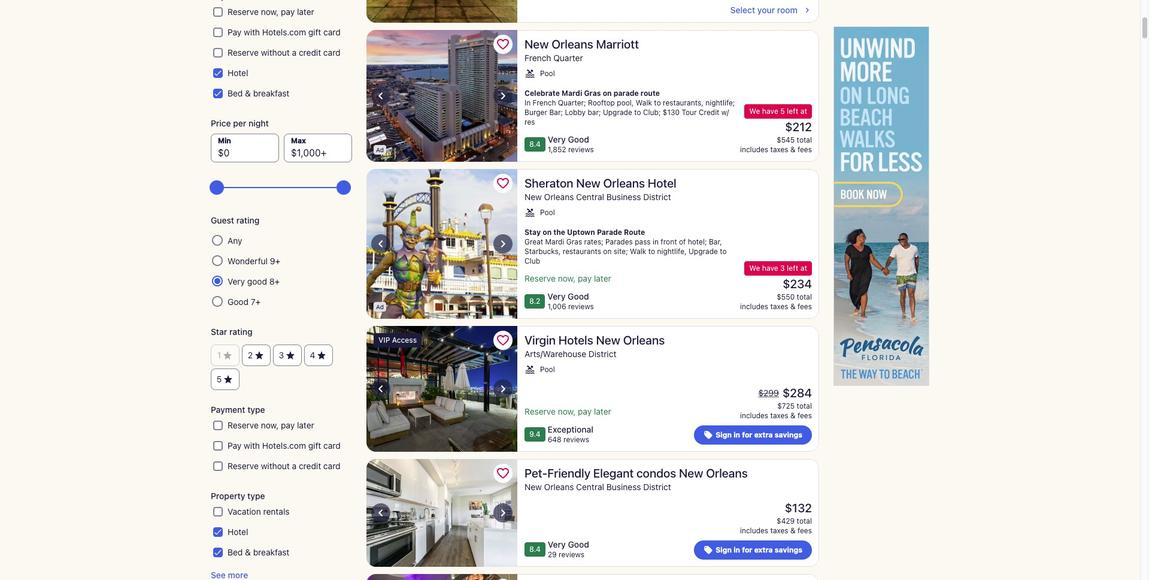 Task type: describe. For each thing, give the bounding box(es) containing it.
left for $212
[[787, 107, 799, 116]]

rentals
[[263, 506, 290, 517]]

bar;
[[588, 108, 601, 117]]

the
[[554, 228, 566, 237]]

savings for $284
[[775, 430, 803, 439]]

1 bed & breakfast from the top
[[228, 88, 290, 98]]

vip access
[[379, 336, 417, 345]]

of
[[679, 237, 686, 246]]

great
[[525, 237, 544, 246]]

private kitchen image
[[367, 459, 518, 567]]

route
[[641, 89, 660, 98]]

room
[[778, 5, 798, 15]]

29
[[548, 550, 557, 559]]

parade
[[597, 228, 623, 237]]

any
[[228, 236, 242, 246]]

reviews for very good 1,852 reviews
[[569, 145, 594, 154]]

vip
[[379, 336, 390, 345]]

1 credit from the top
[[299, 47, 321, 58]]

room image
[[367, 169, 518, 319]]

good
[[247, 276, 267, 287]]

route
[[625, 228, 646, 237]]

virgin
[[525, 333, 556, 347]]

2 without from the top
[[261, 461, 290, 471]]

small image
[[525, 364, 536, 375]]

to down bar,
[[720, 247, 727, 256]]

we have 3 left at $234 $550 total includes taxes & fees
[[741, 264, 813, 311]]

$1,000 and above, Maximum, Price per night text field
[[284, 134, 352, 162]]

to up club; on the right
[[655, 98, 661, 107]]

show next image for sheraton new orleans hotel image
[[496, 237, 511, 251]]

leading image for $132
[[704, 545, 714, 555]]

8.4 for very good 29 reviews
[[530, 545, 541, 554]]

includes inside $132 $429 total includes taxes & fees
[[741, 526, 769, 535]]

hotel inside sheraton new orleans hotel new orleans central business district
[[648, 176, 677, 190]]

pass
[[635, 237, 651, 246]]

8+
[[270, 276, 280, 287]]

& up the price per night
[[245, 88, 251, 98]]

$550
[[777, 292, 795, 301]]

reviews inside exceptional 648 reviews
[[564, 435, 590, 444]]

walk inside stay on the uptown parade route great mardi gras rates; parades pass in front of hotel; bar, starbucks, restaurants on site; walk to nightlife, upgrade to club
[[630, 247, 647, 256]]

2
[[248, 350, 253, 360]]

xsmall image for 3
[[285, 350, 296, 361]]

sheraton
[[525, 176, 574, 190]]

for for $429
[[743, 545, 753, 554]]

night
[[249, 118, 269, 128]]

hotel;
[[688, 237, 707, 246]]

$299 $284 $725 total includes taxes & fees
[[741, 386, 813, 420]]

type for payment type
[[248, 405, 265, 415]]

we for $212
[[750, 107, 761, 116]]

show previous image for sheraton new orleans hotel image
[[374, 237, 388, 251]]

celebrate mardi gras on parade route in french quarter; rooftop pool, walk to restaurants, nightlife; burger bar; lobby bar; upgrade to club; $130 tour credit w/ res
[[525, 89, 736, 126]]

reviews for very good 29 reviews
[[559, 550, 585, 559]]

condos
[[637, 466, 677, 480]]

club
[[525, 256, 541, 265]]

$299 button
[[758, 388, 781, 399]]

pool,
[[617, 98, 634, 107]]

very for very good 1,852 reviews
[[548, 134, 566, 144]]

per
[[233, 118, 246, 128]]

vacation
[[228, 506, 261, 517]]

1 reserve without a credit card from the top
[[228, 47, 341, 58]]

hotels
[[559, 333, 594, 347]]

$234
[[783, 277, 813, 291]]

xsmall image for 4
[[317, 350, 327, 361]]

guest
[[211, 215, 234, 225]]

property type
[[211, 491, 265, 501]]

exceptional 648 reviews
[[548, 424, 594, 444]]

guest rating
[[211, 215, 260, 225]]

celebrate
[[525, 89, 560, 98]]

have for $212
[[763, 107, 779, 116]]

$284
[[783, 386, 813, 400]]

1 with from the top
[[244, 27, 260, 37]]

show next image for new orleans marriott image
[[496, 89, 511, 103]]

taxes inside we have 3 left at $234 $550 total includes taxes & fees
[[771, 302, 789, 311]]

we have 5 left at $212 $545 total includes taxes & fees
[[741, 107, 813, 154]]

1
[[217, 350, 221, 360]]

total inside $132 $429 total includes taxes & fees
[[797, 517, 813, 526]]

7+
[[251, 297, 261, 307]]

sign in for extra savings for $429
[[716, 545, 803, 554]]

show previous image for new orleans marriott image
[[374, 89, 388, 103]]

lobby image
[[367, 574, 518, 580]]

pool for virgin
[[541, 365, 555, 374]]

show previous image for pet-friendly elegant condos new orleans image
[[374, 506, 388, 520]]

2 breakfast from the top
[[253, 547, 290, 557]]

rating for guest rating
[[237, 215, 260, 225]]

orleans inside virgin hotels new orleans arts/warehouse district
[[624, 333, 665, 347]]

1 a from the top
[[292, 47, 297, 58]]

quarter
[[554, 53, 583, 63]]

fees inside we have 5 left at $212 $545 total includes taxes & fees
[[798, 145, 813, 154]]

& down vacation on the left bottom of the page
[[245, 547, 251, 557]]

xsmall image for 2
[[254, 350, 265, 361]]

restaurants,
[[663, 98, 704, 107]]

w/
[[722, 108, 730, 117]]

for for $284
[[743, 430, 753, 439]]

new right sheraton
[[577, 176, 601, 190]]

9.4
[[530, 430, 541, 439]]

savings for $429
[[775, 545, 803, 554]]

2 credit from the top
[[299, 461, 321, 471]]

very good 1,852 reviews
[[548, 134, 594, 154]]

restaurants
[[563, 247, 602, 256]]

star
[[211, 327, 227, 337]]

very good 8+
[[228, 276, 280, 287]]

rooftop
[[589, 98, 615, 107]]

$132 $429 total includes taxes & fees
[[741, 501, 813, 535]]

1 without from the top
[[261, 47, 290, 58]]

taxes inside $299 $284 $725 total includes taxes & fees
[[771, 411, 789, 420]]

orleans inside new orleans marriott french quarter
[[552, 37, 594, 51]]

2 vertical spatial on
[[604, 247, 612, 256]]

fees inside we have 3 left at $234 $550 total includes taxes & fees
[[798, 302, 813, 311]]

payment
[[211, 405, 245, 415]]

starbucks,
[[525, 247, 561, 256]]

credit
[[699, 108, 720, 117]]

bar,
[[709, 237, 723, 246]]

rates;
[[585, 237, 604, 246]]

1,852
[[548, 145, 567, 154]]

good 7+
[[228, 297, 261, 307]]

lobby
[[565, 108, 586, 117]]

central inside sheraton new orleans hotel new orleans central business district
[[577, 192, 605, 202]]

mardi inside stay on the uptown parade route great mardi gras rates; parades pass in front of hotel; bar, starbucks, restaurants on site; walk to nightlife, upgrade to club
[[546, 237, 565, 246]]

new inside virgin hotels new orleans arts/warehouse district
[[597, 333, 621, 347]]

sheraton new orleans hotel new orleans central business district
[[525, 176, 677, 202]]

central inside pet-friendly elegant condos new orleans new orleans central business district
[[577, 482, 605, 492]]

small image for sheraton
[[525, 207, 536, 218]]

stay
[[525, 228, 541, 237]]

ad for new
[[376, 146, 384, 153]]

gras inside celebrate mardi gras on parade route in french quarter; rooftop pool, walk to restaurants, nightlife; burger bar; lobby bar; upgrade to club; $130 tour credit w/ res
[[585, 89, 601, 98]]

fees inside $299 $284 $725 total includes taxes & fees
[[798, 411, 813, 420]]

res
[[525, 117, 535, 126]]

club;
[[644, 108, 661, 117]]

5 inside we have 5 left at $212 $545 total includes taxes & fees
[[781, 107, 786, 116]]

elegant
[[594, 466, 634, 480]]

leading image for $299
[[704, 430, 714, 440]]

good for very good 29 reviews
[[568, 539, 590, 550]]

extra for $429
[[755, 545, 773, 554]]

648
[[548, 435, 562, 444]]

2 reserve without a credit card from the top
[[228, 461, 341, 471]]

$545
[[777, 135, 795, 144]]

$725
[[778, 402, 795, 410]]

quarter;
[[558, 98, 586, 107]]

site;
[[614, 247, 628, 256]]

2 exterior image from the top
[[367, 30, 518, 162]]

in inside stay on the uptown parade route great mardi gras rates; parades pass in front of hotel; bar, starbucks, restaurants on site; walk to nightlife, upgrade to club
[[653, 237, 659, 246]]

$132
[[785, 501, 813, 515]]

star rating
[[211, 327, 253, 337]]

extra for $284
[[755, 430, 773, 439]]

sign for $299
[[716, 430, 732, 439]]

district inside virgin hotels new orleans arts/warehouse district
[[589, 349, 617, 359]]

1 gift from the top
[[308, 27, 321, 37]]

marriott
[[596, 37, 639, 51]]

french inside celebrate mardi gras on parade route in french quarter; rooftop pool, walk to restaurants, nightlife; burger bar; lobby bar; upgrade to club; $130 tour credit w/ res
[[533, 98, 556, 107]]

friendly
[[548, 466, 591, 480]]

parades
[[606, 237, 633, 246]]

1,006
[[548, 302, 567, 311]]

rooftop terrace image
[[367, 326, 518, 452]]

$0, Minimum, Price per night range field
[[218, 174, 345, 201]]

pet-
[[525, 466, 548, 480]]

sign in for extra savings link for $284
[[695, 425, 813, 445]]

& inside we have 3 left at $234 $550 total includes taxes & fees
[[791, 302, 796, 311]]



Task type: vqa. For each thing, say whether or not it's contained in the screenshot.
the Ad to the top
yes



Task type: locate. For each thing, give the bounding box(es) containing it.
mardi inside celebrate mardi gras on parade route in french quarter; rooftop pool, walk to restaurants, nightlife; burger bar; lobby bar; upgrade to club; $130 tour credit w/ res
[[562, 89, 583, 98]]

left for $234
[[787, 264, 799, 273]]

reviews inside very good 1,006 reviews
[[569, 302, 594, 311]]

0 vertical spatial walk
[[636, 98, 653, 107]]

2 left from the top
[[787, 264, 799, 273]]

fees
[[798, 145, 813, 154], [798, 302, 813, 311], [798, 411, 813, 420], [798, 526, 813, 535]]

upgrade down hotel;
[[689, 247, 718, 256]]

extra down $299 $284 $725 total includes taxes & fees
[[755, 430, 773, 439]]

reserve
[[228, 7, 259, 17], [228, 47, 259, 58], [525, 273, 556, 283], [525, 406, 556, 416], [228, 420, 259, 430], [228, 461, 259, 471]]

rating right star in the left bottom of the page
[[230, 327, 253, 337]]

select your room
[[731, 5, 798, 15]]

extra
[[755, 430, 773, 439], [755, 545, 773, 554]]

mardi up quarter;
[[562, 89, 583, 98]]

have up $545 at the right of page
[[763, 107, 779, 116]]

access
[[392, 336, 417, 345]]

1 total from the top
[[797, 135, 813, 144]]

1 includes from the top
[[741, 145, 769, 154]]

new right condos
[[680, 466, 704, 480]]

1 vertical spatial hotels.com
[[262, 441, 306, 451]]

1 vertical spatial we
[[750, 264, 761, 273]]

price
[[211, 118, 231, 128]]

xsmall image for 1
[[222, 350, 233, 361]]

4
[[310, 350, 315, 360]]

rating for star rating
[[230, 327, 253, 337]]

left up $212
[[787, 107, 799, 116]]

hotel up front
[[648, 176, 677, 190]]

central down friendly
[[577, 482, 605, 492]]

1 vertical spatial central
[[577, 482, 605, 492]]

3 pool from the top
[[541, 365, 555, 374]]

2 central from the top
[[577, 482, 605, 492]]

pool up celebrate
[[541, 69, 555, 78]]

very left good
[[228, 276, 245, 287]]

0 vertical spatial leading image
[[704, 430, 714, 440]]

1 pool from the top
[[541, 69, 555, 78]]

1 ad from the top
[[376, 146, 384, 153]]

sign in for extra savings for $284
[[716, 430, 803, 439]]

new right hotels
[[597, 333, 621, 347]]

very inside very good 1,006 reviews
[[548, 291, 566, 301]]

select
[[731, 5, 756, 15]]

savings down $725
[[775, 430, 803, 439]]

front
[[661, 237, 677, 246]]

nightlife,
[[658, 247, 687, 256]]

$212
[[786, 120, 813, 134]]

pool for new
[[541, 69, 555, 78]]

1 business from the top
[[607, 192, 641, 202]]

central up uptown
[[577, 192, 605, 202]]

price per night
[[211, 118, 269, 128]]

0 vertical spatial business
[[607, 192, 641, 202]]

0 vertical spatial sign
[[716, 430, 732, 439]]

business inside pet-friendly elegant condos new orleans new orleans central business district
[[607, 482, 641, 492]]

2 total from the top
[[797, 292, 813, 301]]

2 pay with hotels.com gift card from the top
[[228, 441, 341, 451]]

xsmall image for 5
[[223, 374, 234, 385]]

2 vertical spatial hotel
[[228, 527, 248, 537]]

french down celebrate
[[533, 98, 556, 107]]

orleans
[[552, 37, 594, 51], [604, 176, 645, 190], [544, 192, 574, 202], [624, 333, 665, 347], [707, 466, 748, 480], [544, 482, 574, 492]]

2 small image from the top
[[525, 207, 536, 218]]

1 vertical spatial at
[[801, 264, 808, 273]]

1 horizontal spatial 5
[[781, 107, 786, 116]]

reserve without a credit card
[[228, 47, 341, 58], [228, 461, 341, 471]]

fees down $284
[[798, 411, 813, 420]]

& inside we have 5 left at $212 $545 total includes taxes & fees
[[791, 145, 796, 154]]

1 vertical spatial pool
[[541, 208, 555, 217]]

upgrade inside celebrate mardi gras on parade route in french quarter; rooftop pool, walk to restaurants, nightlife; burger bar; lobby bar; upgrade to club; $130 tour credit w/ res
[[603, 108, 633, 117]]

3 total from the top
[[797, 402, 813, 410]]

1 leading image from the top
[[704, 430, 714, 440]]

on left the
[[543, 228, 552, 237]]

reviews right 29
[[559, 550, 585, 559]]

walk down pass
[[630, 247, 647, 256]]

on up rooftop
[[603, 89, 612, 98]]

3 taxes from the top
[[771, 411, 789, 420]]

1 hotels.com from the top
[[262, 27, 306, 37]]

business
[[607, 192, 641, 202], [607, 482, 641, 492]]

in down $299 $284 $725 total includes taxes & fees
[[734, 430, 741, 439]]

very inside very good 1,852 reviews
[[548, 134, 566, 144]]

0 vertical spatial in
[[653, 237, 659, 246]]

xsmall image up payment
[[223, 374, 234, 385]]

very for very good 1,006 reviews
[[548, 291, 566, 301]]

1 vertical spatial for
[[743, 545, 753, 554]]

ad down show previous image for new orleans marriott on the top left of the page
[[376, 146, 384, 153]]

at for $212
[[801, 107, 808, 116]]

business down elegant
[[607, 482, 641, 492]]

pool
[[541, 69, 555, 78], [541, 208, 555, 217], [541, 365, 555, 374]]

breakfast down rentals on the left of page
[[253, 547, 290, 557]]

breakfast
[[253, 88, 290, 98], [253, 547, 290, 557]]

payment type
[[211, 405, 265, 415]]

1 pay from the top
[[228, 27, 242, 37]]

& inside $132 $429 total includes taxes & fees
[[791, 526, 796, 535]]

0 vertical spatial have
[[763, 107, 779, 116]]

fees down $234
[[798, 302, 813, 311]]

0 vertical spatial a
[[292, 47, 297, 58]]

0 vertical spatial 8.4
[[530, 140, 541, 149]]

1 savings from the top
[[775, 430, 803, 439]]

have for $234
[[763, 264, 779, 273]]

1 vertical spatial 8.4
[[530, 545, 541, 554]]

fees inside $132 $429 total includes taxes & fees
[[798, 526, 813, 535]]

for
[[743, 430, 753, 439], [743, 545, 753, 554]]

0 vertical spatial french
[[525, 53, 552, 63]]

district inside pet-friendly elegant condos new orleans new orleans central business district
[[644, 482, 672, 492]]

we inside we have 3 left at $234 $550 total includes taxes & fees
[[750, 264, 761, 273]]

total down $284
[[797, 402, 813, 410]]

2 taxes from the top
[[771, 302, 789, 311]]

5
[[781, 107, 786, 116], [217, 374, 222, 384]]

2 bed from the top
[[228, 547, 243, 557]]

1 vertical spatial with
[[244, 441, 260, 451]]

& down $725
[[791, 411, 796, 420]]

1 exterior image from the top
[[367, 0, 518, 23]]

4 fees from the top
[[798, 526, 813, 535]]

good for very good 1,006 reviews
[[568, 291, 589, 301]]

0 vertical spatial at
[[801, 107, 808, 116]]

1 sign from the top
[[716, 430, 732, 439]]

0 vertical spatial ad
[[376, 146, 384, 153]]

0 vertical spatial without
[[261, 47, 290, 58]]

1 horizontal spatial 3
[[781, 264, 786, 273]]

2 with from the top
[[244, 441, 260, 451]]

0 vertical spatial extra
[[755, 430, 773, 439]]

show next image for virgin hotels new orleans image
[[496, 382, 511, 396]]

total
[[797, 135, 813, 144], [797, 292, 813, 301], [797, 402, 813, 410], [797, 517, 813, 526]]

card
[[324, 27, 341, 37], [324, 47, 341, 58], [324, 441, 341, 451], [324, 461, 341, 471]]

business up route
[[607, 192, 641, 202]]

in down $132 $429 total includes taxes & fees
[[734, 545, 741, 554]]

bed down vacation on the left bottom of the page
[[228, 547, 243, 557]]

very up 29
[[548, 539, 566, 550]]

bed & breakfast up night
[[228, 88, 290, 98]]

select your room link
[[525, 5, 813, 16]]

rating up any
[[237, 215, 260, 225]]

1 vertical spatial a
[[292, 461, 297, 471]]

& down $545 at the right of page
[[791, 145, 796, 154]]

district down hotels
[[589, 349, 617, 359]]

1 vertical spatial extra
[[755, 545, 773, 554]]

in right pass
[[653, 237, 659, 246]]

2 vertical spatial pool
[[541, 365, 555, 374]]

0 vertical spatial small image
[[525, 68, 536, 79]]

good inside very good 1,852 reviews
[[568, 134, 590, 144]]

1 vertical spatial breakfast
[[253, 547, 290, 557]]

2 leading image from the top
[[704, 545, 714, 555]]

upgrade down pool, at the right top of the page
[[603, 108, 633, 117]]

business inside sheraton new orleans hotel new orleans central business district
[[607, 192, 641, 202]]

good inside very good 1,006 reviews
[[568, 291, 589, 301]]

1 small image from the top
[[525, 68, 536, 79]]

we for $234
[[750, 264, 761, 273]]

0 vertical spatial credit
[[299, 47, 321, 58]]

we inside we have 5 left at $212 $545 total includes taxes & fees
[[750, 107, 761, 116]]

1 pay with hotels.com gift card from the top
[[228, 27, 341, 37]]

0 vertical spatial 5
[[781, 107, 786, 116]]

1 horizontal spatial upgrade
[[689, 247, 718, 256]]

leading image
[[704, 430, 714, 440], [704, 545, 714, 555]]

1 central from the top
[[577, 192, 605, 202]]

sign in for extra savings link down $299 $284 $725 total includes taxes & fees
[[695, 425, 813, 445]]

1 vertical spatial credit
[[299, 461, 321, 471]]

0 vertical spatial pool
[[541, 69, 555, 78]]

0 vertical spatial bed & breakfast
[[228, 88, 290, 98]]

0 vertical spatial bed
[[228, 88, 243, 98]]

5 up $545 at the right of page
[[781, 107, 786, 116]]

walk down route
[[636, 98, 653, 107]]

we
[[750, 107, 761, 116], [750, 264, 761, 273]]

left up $234
[[787, 264, 799, 273]]

xsmall image left 4
[[285, 350, 296, 361]]

0 vertical spatial savings
[[775, 430, 803, 439]]

$429
[[777, 517, 795, 526]]

new inside new orleans marriott french quarter
[[525, 37, 549, 51]]

includes inside $299 $284 $725 total includes taxes & fees
[[741, 411, 769, 420]]

8.4 for very good 1,852 reviews
[[530, 140, 541, 149]]

gras down uptown
[[567, 237, 583, 246]]

1 sign in for extra savings link from the top
[[695, 425, 813, 445]]

1 vertical spatial left
[[787, 264, 799, 273]]

1 vertical spatial sign in for extra savings
[[716, 545, 803, 554]]

0 horizontal spatial gras
[[567, 237, 583, 246]]

2 we from the top
[[750, 264, 761, 273]]

1 vertical spatial without
[[261, 461, 290, 471]]

8.4
[[530, 140, 541, 149], [530, 545, 541, 554]]

sign for $132
[[716, 545, 732, 554]]

type for property type
[[248, 491, 265, 501]]

bed up per
[[228, 88, 243, 98]]

property
[[211, 491, 245, 501]]

xsmall image right 1
[[222, 350, 233, 361]]

total inside $299 $284 $725 total includes taxes & fees
[[797, 402, 813, 410]]

very good 29 reviews
[[548, 539, 590, 559]]

0 vertical spatial with
[[244, 27, 260, 37]]

virgin hotels new orleans arts/warehouse district
[[525, 333, 665, 359]]

3 up $234
[[781, 264, 786, 273]]

0 vertical spatial central
[[577, 192, 605, 202]]

0 vertical spatial mardi
[[562, 89, 583, 98]]

walk inside celebrate mardi gras on parade route in french quarter; rooftop pool, walk to restaurants, nightlife; burger bar; lobby bar; upgrade to club; $130 tour credit w/ res
[[636, 98, 653, 107]]

sign
[[716, 430, 732, 439], [716, 545, 732, 554]]

in for virgin hotels new orleans
[[734, 430, 741, 439]]

total inside we have 5 left at $212 $545 total includes taxes & fees
[[797, 135, 813, 144]]

reserve now, pay later
[[228, 7, 315, 17], [525, 273, 612, 283], [525, 406, 612, 416], [228, 420, 315, 430]]

1 vertical spatial walk
[[630, 247, 647, 256]]

xsmall image
[[222, 350, 233, 361], [254, 350, 265, 361], [285, 350, 296, 361], [317, 350, 327, 361], [223, 374, 234, 385]]

1 vertical spatial rating
[[230, 327, 253, 337]]

2 pay from the top
[[228, 441, 242, 451]]

type right payment
[[248, 405, 265, 415]]

very up 1,852
[[548, 134, 566, 144]]

0 vertical spatial gift
[[308, 27, 321, 37]]

1 vertical spatial upgrade
[[689, 247, 718, 256]]

3 includes from the top
[[741, 411, 769, 420]]

sign in for extra savings down $132 $429 total includes taxes & fees
[[716, 545, 803, 554]]

hotel down vacation on the left bottom of the page
[[228, 527, 248, 537]]

left
[[787, 107, 799, 116], [787, 264, 799, 273]]

upgrade inside stay on the uptown parade route great mardi gras rates; parades pass in front of hotel; bar, starbucks, restaurants on site; walk to nightlife, upgrade to club
[[689, 247, 718, 256]]

taxes down $545 at the right of page
[[771, 145, 789, 154]]

district
[[644, 192, 672, 202], [589, 349, 617, 359], [644, 482, 672, 492]]

have inside we have 3 left at $234 $550 total includes taxes & fees
[[763, 264, 779, 273]]

breakfast up night
[[253, 88, 290, 98]]

medium image
[[803, 5, 813, 15]]

2 vertical spatial in
[[734, 545, 741, 554]]

8.2
[[530, 297, 541, 306]]

2 extra from the top
[[755, 545, 773, 554]]

reviews inside very good 1,852 reviews
[[569, 145, 594, 154]]

0 vertical spatial hotel
[[228, 68, 248, 78]]

show next image for pet-friendly elegant condos new orleans image
[[496, 506, 511, 520]]

0 vertical spatial breakfast
[[253, 88, 290, 98]]

2 at from the top
[[801, 264, 808, 273]]

$130
[[663, 108, 680, 117]]

2 savings from the top
[[775, 545, 803, 554]]

mardi down the
[[546, 237, 565, 246]]

1 vertical spatial have
[[763, 264, 779, 273]]

1 vertical spatial 3
[[279, 350, 284, 360]]

1 vertical spatial hotel
[[648, 176, 677, 190]]

vacation rentals
[[228, 506, 290, 517]]

1 at from the top
[[801, 107, 808, 116]]

xsmall image right 4
[[317, 350, 327, 361]]

$1,000 and above, Maximum, Price per night range field
[[218, 174, 345, 201]]

district down condos
[[644, 482, 672, 492]]

new down pet-
[[525, 482, 542, 492]]

1 vertical spatial pay
[[228, 441, 242, 451]]

to down pass
[[649, 247, 656, 256]]

0 vertical spatial 3
[[781, 264, 786, 273]]

reviews
[[569, 145, 594, 154], [569, 302, 594, 311], [564, 435, 590, 444], [559, 550, 585, 559]]

mardi
[[562, 89, 583, 98], [546, 237, 565, 246]]

at for $234
[[801, 264, 808, 273]]

1 vertical spatial leading image
[[704, 545, 714, 555]]

2 type from the top
[[248, 491, 265, 501]]

1 type from the top
[[248, 405, 265, 415]]

wonderful 9+
[[228, 256, 281, 266]]

$0, Minimum, Price per night text field
[[211, 134, 279, 162]]

1 vertical spatial in
[[734, 430, 741, 439]]

2 business from the top
[[607, 482, 641, 492]]

2 vertical spatial district
[[644, 482, 672, 492]]

1 sign in for extra savings from the top
[[716, 430, 803, 439]]

1 taxes from the top
[[771, 145, 789, 154]]

1 8.4 from the top
[[530, 140, 541, 149]]

pool for sheraton
[[541, 208, 555, 217]]

1 vertical spatial on
[[543, 228, 552, 237]]

includes inside we have 3 left at $234 $550 total includes taxes & fees
[[741, 302, 769, 311]]

1 vertical spatial gras
[[567, 237, 583, 246]]

0 vertical spatial district
[[644, 192, 672, 202]]

small image
[[525, 68, 536, 79], [525, 207, 536, 218]]

good inside very good 29 reviews
[[568, 539, 590, 550]]

&
[[245, 88, 251, 98], [791, 145, 796, 154], [791, 302, 796, 311], [791, 411, 796, 420], [791, 526, 796, 535], [245, 547, 251, 557]]

total down $132
[[797, 517, 813, 526]]

1 fees from the top
[[798, 145, 813, 154]]

bed
[[228, 88, 243, 98], [228, 547, 243, 557]]

extra down $132 $429 total includes taxes & fees
[[755, 545, 773, 554]]

savings down the $429
[[775, 545, 803, 554]]

bed & breakfast down "vacation rentals"
[[228, 547, 290, 557]]

very for very good 29 reviews
[[548, 539, 566, 550]]

at inside we have 3 left at $234 $550 total includes taxes & fees
[[801, 264, 808, 273]]

in
[[525, 98, 531, 107]]

0 vertical spatial sign in for extra savings
[[716, 430, 803, 439]]

1 vertical spatial district
[[589, 349, 617, 359]]

2 hotels.com from the top
[[262, 441, 306, 451]]

very good 1,006 reviews
[[548, 291, 594, 311]]

1 vertical spatial sign
[[716, 545, 732, 554]]

1 vertical spatial small image
[[525, 207, 536, 218]]

3 fees from the top
[[798, 411, 813, 420]]

3 inside we have 3 left at $234 $550 total includes taxes & fees
[[781, 264, 786, 273]]

total down $234
[[797, 292, 813, 301]]

taxes down the $550
[[771, 302, 789, 311]]

includes inside we have 5 left at $212 $545 total includes taxes & fees
[[741, 145, 769, 154]]

show previous image for virgin hotels new orleans image
[[374, 382, 388, 396]]

reviews inside very good 29 reviews
[[559, 550, 585, 559]]

at up $234
[[801, 264, 808, 273]]

small image up celebrate
[[525, 68, 536, 79]]

fees down $132
[[798, 526, 813, 535]]

9+
[[270, 256, 281, 266]]

& down the $429
[[791, 526, 796, 535]]

left inside we have 5 left at $212 $545 total includes taxes & fees
[[787, 107, 799, 116]]

1 have from the top
[[763, 107, 779, 116]]

2 bed & breakfast from the top
[[228, 547, 290, 557]]

pet-friendly elegant condos new orleans new orleans central business district
[[525, 466, 748, 492]]

sign in for extra savings down $299 $284 $725 total includes taxes & fees
[[716, 430, 803, 439]]

reviews down exceptional
[[564, 435, 590, 444]]

0 vertical spatial rating
[[237, 215, 260, 225]]

small image up stay
[[525, 207, 536, 218]]

small image for new
[[525, 68, 536, 79]]

burger
[[525, 108, 548, 117]]

to left club; on the right
[[635, 108, 642, 117]]

at
[[801, 107, 808, 116], [801, 264, 808, 273]]

8.4 left 29
[[530, 545, 541, 554]]

1 vertical spatial bed
[[228, 547, 243, 557]]

3
[[781, 264, 786, 273], [279, 350, 284, 360]]

includes
[[741, 145, 769, 154], [741, 302, 769, 311], [741, 411, 769, 420], [741, 526, 769, 535]]

2 sign in for extra savings from the top
[[716, 545, 803, 554]]

taxes inside $132 $429 total includes taxes & fees
[[771, 526, 789, 535]]

0 vertical spatial on
[[603, 89, 612, 98]]

exterior image
[[367, 0, 518, 23], [367, 30, 518, 162]]

1 vertical spatial bed & breakfast
[[228, 547, 290, 557]]

taxes inside we have 5 left at $212 $545 total includes taxes & fees
[[771, 145, 789, 154]]

taxes down $725
[[771, 411, 789, 420]]

reviews right 1,852
[[569, 145, 594, 154]]

on left the site;
[[604, 247, 612, 256]]

2 ad from the top
[[376, 303, 384, 310]]

new up celebrate
[[525, 37, 549, 51]]

reviews right 1,006
[[569, 302, 594, 311]]

taxes down the $429
[[771, 526, 789, 535]]

sign in for extra savings link down $132 $429 total includes taxes & fees
[[695, 541, 813, 560]]

1 vertical spatial exterior image
[[367, 30, 518, 162]]

2 fees from the top
[[798, 302, 813, 311]]

1 vertical spatial ad
[[376, 303, 384, 310]]

sign in for extra savings link for $429
[[695, 541, 813, 560]]

2 gift from the top
[[308, 441, 321, 451]]

0 vertical spatial upgrade
[[603, 108, 633, 117]]

5 down 1
[[217, 374, 222, 384]]

wonderful
[[228, 256, 268, 266]]

1 vertical spatial pay with hotels.com gift card
[[228, 441, 341, 451]]

0 vertical spatial gras
[[585, 89, 601, 98]]

taxes
[[771, 145, 789, 154], [771, 302, 789, 311], [771, 411, 789, 420], [771, 526, 789, 535]]

1 vertical spatial sign in for extra savings link
[[695, 541, 813, 560]]

0 horizontal spatial 5
[[217, 374, 222, 384]]

1 vertical spatial 5
[[217, 374, 222, 384]]

& down the $550
[[791, 302, 796, 311]]

0 vertical spatial pay
[[228, 27, 242, 37]]

good for very good 1,852 reviews
[[568, 134, 590, 144]]

1 horizontal spatial gras
[[585, 89, 601, 98]]

on inside celebrate mardi gras on parade route in french quarter; rooftop pool, walk to restaurants, nightlife; burger bar; lobby bar; upgrade to club; $130 tour credit w/ res
[[603, 89, 612, 98]]

type
[[248, 405, 265, 415], [248, 491, 265, 501]]

0 vertical spatial pay with hotels.com gift card
[[228, 27, 341, 37]]

$299
[[759, 388, 780, 398]]

0 vertical spatial left
[[787, 107, 799, 116]]

0 vertical spatial type
[[248, 405, 265, 415]]

pay
[[281, 7, 295, 17], [578, 273, 592, 283], [578, 406, 592, 416], [281, 420, 295, 430]]

2 includes from the top
[[741, 302, 769, 311]]

french left quarter
[[525, 53, 552, 63]]

pool up the
[[541, 208, 555, 217]]

1 left from the top
[[787, 107, 799, 116]]

0 vertical spatial for
[[743, 430, 753, 439]]

bar;
[[550, 108, 563, 117]]

1 vertical spatial gift
[[308, 441, 321, 451]]

2 pool from the top
[[541, 208, 555, 217]]

district up route
[[644, 192, 672, 202]]

have up the $550
[[763, 264, 779, 273]]

1 vertical spatial type
[[248, 491, 265, 501]]

total inside we have 3 left at $234 $550 total includes taxes & fees
[[797, 292, 813, 301]]

reviews for very good 1,006 reviews
[[569, 302, 594, 311]]

pool down arts/warehouse on the bottom
[[541, 365, 555, 374]]

in for pet-friendly elegant condos new orleans
[[734, 545, 741, 554]]

on
[[603, 89, 612, 98], [543, 228, 552, 237], [604, 247, 612, 256]]

at up $212
[[801, 107, 808, 116]]

1 extra from the top
[[755, 430, 773, 439]]

french inside new orleans marriott french quarter
[[525, 53, 552, 63]]

1 vertical spatial savings
[[775, 545, 803, 554]]

8.4 left 1,852
[[530, 140, 541, 149]]

2 for from the top
[[743, 545, 753, 554]]

pay with hotels.com gift card
[[228, 27, 341, 37], [228, 441, 341, 451]]

at inside we have 5 left at $212 $545 total includes taxes & fees
[[801, 107, 808, 116]]

hotel up per
[[228, 68, 248, 78]]

1 we from the top
[[750, 107, 761, 116]]

0 vertical spatial sign in for extra savings link
[[695, 425, 813, 445]]

district inside sheraton new orleans hotel new orleans central business district
[[644, 192, 672, 202]]

have inside we have 5 left at $212 $545 total includes taxes & fees
[[763, 107, 779, 116]]

2 a from the top
[[292, 461, 297, 471]]

parade
[[614, 89, 639, 98]]

0 vertical spatial we
[[750, 107, 761, 116]]

1 bed from the top
[[228, 88, 243, 98]]

1 vertical spatial mardi
[[546, 237, 565, 246]]

left inside we have 3 left at $234 $550 total includes taxes & fees
[[787, 264, 799, 273]]

& inside $299 $284 $725 total includes taxes & fees
[[791, 411, 796, 420]]

gras up rooftop
[[585, 89, 601, 98]]

very up 1,006
[[548, 291, 566, 301]]

2 sign in for extra savings link from the top
[[695, 541, 813, 560]]

good
[[568, 134, 590, 144], [568, 291, 589, 301], [228, 297, 249, 307], [568, 539, 590, 550]]

0 vertical spatial exterior image
[[367, 0, 518, 23]]

gras inside stay on the uptown parade route great mardi gras rates; parades pass in front of hotel; bar, starbucks, restaurants on site; walk to nightlife, upgrade to club
[[567, 237, 583, 246]]

1 breakfast from the top
[[253, 88, 290, 98]]

stay on the uptown parade route great mardi gras rates; parades pass in front of hotel; bar, starbucks, restaurants on site; walk to nightlife, upgrade to club
[[525, 228, 727, 265]]

2 have from the top
[[763, 264, 779, 273]]

walk
[[636, 98, 653, 107], [630, 247, 647, 256]]

very for very good 8+
[[228, 276, 245, 287]]

2 8.4 from the top
[[530, 545, 541, 554]]

3 right "2"
[[279, 350, 284, 360]]

ad
[[376, 146, 384, 153], [376, 303, 384, 310]]

for down $132 $429 total includes taxes & fees
[[743, 545, 753, 554]]

2 sign from the top
[[716, 545, 732, 554]]

4 taxes from the top
[[771, 526, 789, 535]]

total down $212
[[797, 135, 813, 144]]

1 vertical spatial reserve without a credit card
[[228, 461, 341, 471]]

4 includes from the top
[[741, 526, 769, 535]]

new down sheraton
[[525, 192, 542, 202]]

with
[[244, 27, 260, 37], [244, 441, 260, 451]]

0 horizontal spatial 3
[[279, 350, 284, 360]]

later
[[297, 7, 315, 17], [594, 273, 612, 283], [594, 406, 612, 416], [297, 420, 315, 430]]

very inside very good 29 reviews
[[548, 539, 566, 550]]

0 vertical spatial reserve without a credit card
[[228, 47, 341, 58]]

4 total from the top
[[797, 517, 813, 526]]

exceptional
[[548, 424, 594, 434]]

ad up vip
[[376, 303, 384, 310]]

ad for sheraton
[[376, 303, 384, 310]]

1 vertical spatial business
[[607, 482, 641, 492]]

0 horizontal spatial upgrade
[[603, 108, 633, 117]]

1 for from the top
[[743, 430, 753, 439]]

nightlife;
[[706, 98, 736, 107]]

0 vertical spatial hotels.com
[[262, 27, 306, 37]]

1 vertical spatial french
[[533, 98, 556, 107]]

new orleans marriott french quarter
[[525, 37, 639, 63]]



